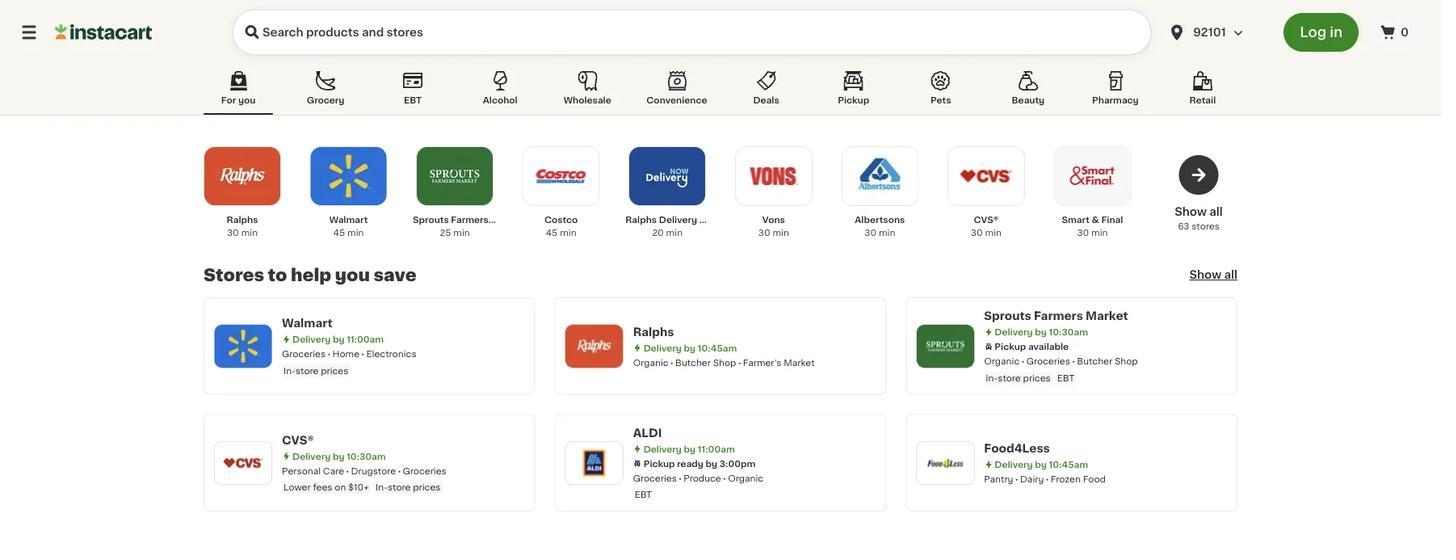 Task type: describe. For each thing, give the bounding box(es) containing it.
stores to help you save tab panel
[[196, 141, 1246, 512]]

30 for cvs® 30 min
[[971, 228, 983, 237]]

instacart image
[[55, 23, 152, 42]]

ebt inside button
[[404, 96, 422, 105]]

3:00pm
[[720, 459, 756, 468]]

walmart image
[[321, 149, 376, 204]]

aldi
[[633, 427, 662, 438]]

alcohol button
[[466, 68, 535, 115]]

available
[[1029, 342, 1069, 351]]

log in button
[[1284, 13, 1359, 52]]

ralphs delivery now 20 min
[[626, 215, 720, 237]]

prices inside personal care drugstore groceries lower fees on $10+ in-store prices
[[413, 483, 441, 492]]

sprouts for sprouts farmers market
[[984, 310, 1032, 322]]

on
[[335, 483, 346, 492]]

grocery button
[[291, 68, 360, 115]]

dairy
[[1020, 475, 1044, 483]]

lower
[[284, 483, 311, 492]]

in- inside "groceries home electronics in-store prices"
[[284, 366, 296, 375]]

to
[[268, 266, 287, 283]]

farmer's
[[743, 358, 782, 367]]

1 92101 button from the left
[[1158, 10, 1274, 55]]

home
[[333, 349, 360, 358]]

0 horizontal spatial shop
[[713, 358, 736, 367]]

min inside "smart & final 30 min"
[[1092, 228, 1108, 237]]

beauty
[[1012, 96, 1045, 105]]

smart
[[1062, 215, 1090, 224]]

63
[[1178, 222, 1190, 231]]

pantry dairy frozen food
[[984, 475, 1106, 483]]

you inside button
[[238, 96, 256, 105]]

in- inside personal care drugstore groceries lower fees on $10+ in-store prices
[[376, 483, 388, 492]]

prices inside "groceries home electronics in-store prices"
[[321, 366, 349, 375]]

delivery by 11:00am for aldi
[[644, 444, 735, 453]]

by for food4less
[[1035, 460, 1047, 469]]

groceries inside groceries produce organic ebt
[[633, 474, 677, 482]]

organic butcher shop farmer's market
[[633, 358, 815, 367]]

delivery by 10:30am for sprouts farmers market
[[995, 328, 1088, 337]]

Search field
[[233, 10, 1152, 55]]

care
[[323, 466, 344, 475]]

costco
[[545, 215, 578, 224]]

store inside organic groceries butcher shop in-store prices ebt
[[998, 373, 1021, 382]]

45 for walmart 45 min
[[333, 228, 345, 237]]

you inside tab panel
[[335, 266, 370, 283]]

alcohol
[[483, 96, 518, 105]]

groceries home electronics in-store prices
[[282, 349, 417, 375]]

by for cvs®
[[333, 452, 345, 461]]

convenience
[[647, 96, 708, 105]]

electronics
[[366, 349, 417, 358]]

pantry
[[984, 475, 1014, 483]]

cvs® image
[[959, 149, 1014, 204]]

prices inside organic groceries butcher shop in-store prices ebt
[[1023, 373, 1051, 382]]

ralphs for ralphs delivery now 20 min
[[626, 215, 657, 224]]

albertsons
[[855, 215, 905, 224]]

frozen
[[1051, 475, 1081, 483]]

groceries inside organic groceries butcher shop in-store prices ebt
[[1027, 357, 1071, 366]]

ebt button
[[378, 68, 448, 115]]

wholesale button
[[553, 68, 622, 115]]

pickup available
[[995, 342, 1069, 351]]

show all button
[[1190, 267, 1238, 283]]

pickup ready by 3:00pm
[[644, 459, 756, 468]]

beauty button
[[994, 68, 1063, 115]]

2 92101 button from the left
[[1168, 10, 1265, 55]]

pickup inside button
[[838, 96, 870, 105]]

pickup button
[[819, 68, 889, 115]]

show for show all
[[1190, 269, 1222, 280]]

vons image
[[746, 149, 801, 204]]

groceries inside personal care drugstore groceries lower fees on $10+ in-store prices
[[403, 466, 447, 475]]

min for walmart 45 min
[[348, 228, 364, 237]]

ralphs for ralphs
[[633, 326, 674, 337]]

by for aldi
[[684, 444, 696, 453]]

by up produce
[[706, 459, 718, 468]]

sprouts for sprouts farmers market 25 min
[[413, 215, 449, 224]]

pets
[[931, 96, 951, 105]]

30 for albertsons 30 min
[[865, 228, 877, 237]]

drugstore
[[351, 466, 396, 475]]

wholesale
[[564, 96, 612, 105]]

organic for organic butcher shop farmer's market
[[633, 358, 669, 367]]

0
[[1401, 27, 1409, 38]]

in
[[1330, 25, 1343, 39]]

farmers for sprouts farmers market
[[1034, 310, 1083, 322]]

food4less logo image
[[925, 442, 967, 484]]

ralphs 30 min
[[227, 215, 258, 237]]

deals button
[[732, 68, 801, 115]]

all for show all
[[1225, 269, 1238, 280]]

food
[[1083, 475, 1106, 483]]

min for vons 30 min
[[773, 228, 789, 237]]

delivery for ralphs
[[644, 343, 682, 352]]

deals
[[753, 96, 780, 105]]

92101
[[1194, 27, 1226, 38]]

stores to help you save
[[204, 266, 417, 283]]

min for ralphs 30 min
[[241, 228, 258, 237]]

retail
[[1190, 96, 1216, 105]]

30 inside "smart & final 30 min"
[[1077, 228, 1089, 237]]

albertsons image
[[853, 149, 908, 204]]

help
[[291, 266, 331, 283]]

pharmacy
[[1093, 96, 1139, 105]]

show all 63 stores
[[1175, 206, 1223, 231]]

for
[[221, 96, 236, 105]]

vons
[[763, 215, 785, 224]]

delivery for food4less
[[995, 460, 1033, 469]]

fees
[[313, 483, 333, 492]]

show for show all 63 stores
[[1175, 206, 1207, 217]]



Task type: locate. For each thing, give the bounding box(es) containing it.
0 horizontal spatial farmers
[[451, 215, 489, 224]]

0 vertical spatial delivery by 11:00am
[[293, 335, 384, 344]]

30 inside the albertsons 30 min
[[865, 228, 877, 237]]

30 up stores
[[227, 228, 239, 237]]

for you
[[221, 96, 256, 105]]

cvs® inside cvs® 30 min
[[974, 215, 999, 224]]

smart & final 30 min
[[1062, 215, 1124, 237]]

walmart down stores to help you save
[[282, 318, 333, 329]]

0 vertical spatial ebt
[[404, 96, 422, 105]]

market for sprouts farmers market
[[1086, 310, 1129, 322]]

in-
[[284, 366, 296, 375], [986, 373, 998, 382], [376, 483, 388, 492]]

pickup up albertsons image
[[838, 96, 870, 105]]

0 horizontal spatial sprouts
[[413, 215, 449, 224]]

1 vertical spatial delivery by 10:30am
[[293, 452, 386, 461]]

in- down the drugstore in the left of the page
[[376, 483, 388, 492]]

1 vertical spatial 10:30am
[[347, 452, 386, 461]]

1 vertical spatial market
[[1086, 310, 1129, 322]]

1 vertical spatial farmers
[[1034, 310, 1083, 322]]

costco image
[[534, 149, 589, 204]]

10:45am for ralphs
[[698, 343, 737, 352]]

ralphs inside ralphs delivery now 20 min
[[626, 215, 657, 224]]

sprouts up pickup available
[[984, 310, 1032, 322]]

retail button
[[1168, 68, 1238, 115]]

vons 30 min
[[759, 215, 789, 237]]

albertsons 30 min
[[855, 215, 905, 237]]

show inside popup button
[[1190, 269, 1222, 280]]

0 vertical spatial pickup
[[838, 96, 870, 105]]

farmers up '25' on the top left
[[451, 215, 489, 224]]

20
[[652, 228, 664, 237]]

delivery for walmart
[[293, 335, 331, 344]]

1 vertical spatial pickup
[[995, 342, 1026, 351]]

delivery by 10:45am up pantry dairy frozen food
[[995, 460, 1088, 469]]

min inside sprouts farmers market 25 min
[[454, 228, 470, 237]]

5 30 from the left
[[1077, 228, 1089, 237]]

1 horizontal spatial cvs®
[[974, 215, 999, 224]]

for you button
[[204, 68, 273, 115]]

delivery for cvs®
[[293, 452, 331, 461]]

organic
[[984, 357, 1020, 366], [633, 358, 669, 367], [728, 474, 764, 482]]

2 vertical spatial ebt
[[635, 490, 652, 499]]

show down stores
[[1190, 269, 1222, 280]]

0 horizontal spatial market
[[491, 215, 523, 224]]

store inside "groceries home electronics in-store prices"
[[296, 366, 319, 375]]

walmart
[[329, 215, 368, 224], [282, 318, 333, 329]]

&
[[1092, 215, 1100, 224]]

delivery down food4less
[[995, 460, 1033, 469]]

save
[[374, 266, 417, 283]]

personal
[[282, 466, 321, 475]]

cvs®
[[974, 215, 999, 224], [282, 434, 314, 446]]

delivery up personal
[[293, 452, 331, 461]]

min right '25' on the top left
[[454, 228, 470, 237]]

organic down 3:00pm
[[728, 474, 764, 482]]

min inside the albertsons 30 min
[[879, 228, 896, 237]]

3 min from the left
[[454, 228, 470, 237]]

0 vertical spatial all
[[1210, 206, 1223, 217]]

0 horizontal spatial cvs®
[[282, 434, 314, 446]]

1 vertical spatial sprouts
[[984, 310, 1032, 322]]

ralphs
[[227, 215, 258, 224], [626, 215, 657, 224], [633, 326, 674, 337]]

10:30am down sprouts farmers market
[[1049, 328, 1088, 337]]

1 horizontal spatial delivery by 10:30am
[[995, 328, 1088, 337]]

min inside 'vons 30 min'
[[773, 228, 789, 237]]

0 horizontal spatial butcher
[[676, 358, 711, 367]]

grocery
[[307, 96, 345, 105]]

delivery by 10:30am for cvs®
[[293, 452, 386, 461]]

delivery
[[659, 215, 697, 224], [995, 328, 1033, 337], [293, 335, 331, 344], [644, 343, 682, 352], [644, 444, 682, 453], [293, 452, 331, 461], [995, 460, 1033, 469]]

1 vertical spatial you
[[335, 266, 370, 283]]

all inside show all 63 stores
[[1210, 206, 1223, 217]]

log
[[1300, 25, 1327, 39]]

walmart down the walmart image
[[329, 215, 368, 224]]

butcher left farmer's
[[676, 358, 711, 367]]

1 horizontal spatial pickup
[[838, 96, 870, 105]]

shop categories tab list
[[204, 68, 1238, 115]]

None search field
[[233, 10, 1152, 55]]

farmers
[[451, 215, 489, 224], [1034, 310, 1083, 322]]

food4less
[[984, 443, 1050, 454]]

30 down the albertsons
[[865, 228, 877, 237]]

1 vertical spatial delivery by 10:45am
[[995, 460, 1088, 469]]

cvs® for cvs®
[[282, 434, 314, 446]]

1 horizontal spatial 45
[[546, 228, 558, 237]]

market right farmer's
[[784, 358, 815, 367]]

pets button
[[906, 68, 976, 115]]

all for show all 63 stores
[[1210, 206, 1223, 217]]

min inside walmart 45 min
[[348, 228, 364, 237]]

delivery by 10:45am
[[644, 343, 737, 352], [995, 460, 1088, 469]]

0 horizontal spatial you
[[238, 96, 256, 105]]

by up the ready
[[684, 444, 696, 453]]

pickup left available
[[995, 342, 1026, 351]]

by up organic butcher shop farmer's market on the bottom of the page
[[684, 343, 696, 352]]

pickup for aldi
[[644, 459, 675, 468]]

final
[[1102, 215, 1124, 224]]

in- right walmart logo
[[284, 366, 296, 375]]

0 horizontal spatial 45
[[333, 228, 345, 237]]

min down the walmart image
[[348, 228, 364, 237]]

delivery by 10:45am up organic butcher shop farmer's market on the bottom of the page
[[644, 343, 737, 352]]

walmart 45 min
[[329, 215, 368, 237]]

0 vertical spatial market
[[491, 215, 523, 224]]

butcher inside organic groceries butcher shop in-store prices ebt
[[1077, 357, 1113, 366]]

by for walmart
[[333, 335, 345, 344]]

min inside cvs® 30 min
[[985, 228, 1002, 237]]

organic groceries butcher shop in-store prices ebt
[[984, 357, 1138, 382]]

store down the drugstore in the left of the page
[[388, 483, 411, 492]]

stores
[[204, 266, 264, 283]]

10:45am for food4less
[[1049, 460, 1088, 469]]

2 horizontal spatial store
[[998, 373, 1021, 382]]

10:45am
[[698, 343, 737, 352], [1049, 460, 1088, 469]]

in- inside organic groceries butcher shop in-store prices ebt
[[986, 373, 998, 382]]

0 vertical spatial delivery by 10:45am
[[644, 343, 737, 352]]

1 vertical spatial show
[[1190, 269, 1222, 280]]

min
[[241, 228, 258, 237], [348, 228, 364, 237], [454, 228, 470, 237], [560, 228, 577, 237], [666, 228, 683, 237], [773, 228, 789, 237], [879, 228, 896, 237], [985, 228, 1002, 237], [1092, 228, 1108, 237]]

show
[[1175, 206, 1207, 217], [1190, 269, 1222, 280]]

6 min from the left
[[773, 228, 789, 237]]

25
[[440, 228, 451, 237]]

min down vons on the top of the page
[[773, 228, 789, 237]]

8 min from the left
[[985, 228, 1002, 237]]

delivery for sprouts farmers market
[[995, 328, 1033, 337]]

1 horizontal spatial you
[[335, 266, 370, 283]]

all inside popup button
[[1225, 269, 1238, 280]]

0 horizontal spatial prices
[[321, 366, 349, 375]]

5 min from the left
[[666, 228, 683, 237]]

min inside ralphs 30 min
[[241, 228, 258, 237]]

0 horizontal spatial store
[[296, 366, 319, 375]]

pickup
[[838, 96, 870, 105], [995, 342, 1026, 351], [644, 459, 675, 468]]

45 inside costco 45 min
[[546, 228, 558, 237]]

costco 45 min
[[545, 215, 578, 237]]

you right for
[[238, 96, 256, 105]]

delivery by 11:00am
[[293, 335, 384, 344], [644, 444, 735, 453]]

convenience button
[[640, 68, 714, 115]]

0 horizontal spatial pickup
[[644, 459, 675, 468]]

2 horizontal spatial organic
[[984, 357, 1020, 366]]

delivery by 10:30am up care
[[293, 452, 386, 461]]

produce
[[684, 474, 721, 482]]

delivery by 11:00am for walmart
[[293, 335, 384, 344]]

0 vertical spatial 10:30am
[[1049, 328, 1088, 337]]

show inside show all 63 stores
[[1175, 206, 1207, 217]]

ralphs image
[[215, 149, 270, 204]]

shop inside organic groceries butcher shop in-store prices ebt
[[1115, 357, 1138, 366]]

30 inside ralphs 30 min
[[227, 228, 239, 237]]

delivery up "groceries home electronics in-store prices"
[[293, 335, 331, 344]]

stores
[[1192, 222, 1220, 231]]

7 min from the left
[[879, 228, 896, 237]]

10:30am up the drugstore in the left of the page
[[347, 452, 386, 461]]

groceries left home
[[282, 349, 326, 358]]

sprouts farmers market
[[984, 310, 1129, 322]]

now
[[700, 215, 720, 224]]

min inside costco 45 min
[[560, 228, 577, 237]]

1 horizontal spatial sprouts
[[984, 310, 1032, 322]]

delivery by 11:00am up home
[[293, 335, 384, 344]]

delivery up pickup available
[[995, 328, 1033, 337]]

min down costco
[[560, 228, 577, 237]]

show all
[[1190, 269, 1238, 280]]

sprouts inside sprouts farmers market 25 min
[[413, 215, 449, 224]]

45
[[333, 228, 345, 237], [546, 228, 558, 237]]

10:30am for cvs®
[[347, 452, 386, 461]]

1 vertical spatial walmart
[[282, 318, 333, 329]]

groceries down available
[[1027, 357, 1071, 366]]

1 30 from the left
[[227, 228, 239, 237]]

ralphs delivery now image
[[640, 149, 695, 204]]

in- down pickup available
[[986, 373, 998, 382]]

0 horizontal spatial 11:00am
[[347, 335, 384, 344]]

0 vertical spatial farmers
[[451, 215, 489, 224]]

1 min from the left
[[241, 228, 258, 237]]

ralphs up 20
[[626, 215, 657, 224]]

by up home
[[333, 335, 345, 344]]

2 horizontal spatial ebt
[[1058, 373, 1075, 382]]

30 inside 'vons 30 min'
[[759, 228, 771, 237]]

personal care drugstore groceries lower fees on $10+ in-store prices
[[282, 466, 447, 492]]

30 down "cvs®" image
[[971, 228, 983, 237]]

delivery by 11:00am up the ready
[[644, 444, 735, 453]]

min down '&'
[[1092, 228, 1108, 237]]

aldi logo image
[[573, 442, 615, 484]]

4 30 from the left
[[971, 228, 983, 237]]

ralphs down ralphs image
[[227, 215, 258, 224]]

market up organic groceries butcher shop in-store prices ebt
[[1086, 310, 1129, 322]]

2 vertical spatial pickup
[[644, 459, 675, 468]]

delivery by 10:45am for food4less
[[995, 460, 1088, 469]]

1 horizontal spatial delivery by 10:45am
[[995, 460, 1088, 469]]

cvs® up personal
[[282, 434, 314, 446]]

11:00am for walmart
[[347, 335, 384, 344]]

1 horizontal spatial 11:00am
[[698, 444, 735, 453]]

farmers up available
[[1034, 310, 1083, 322]]

groceries right the drugstore in the left of the page
[[403, 466, 447, 475]]

45 up stores to help you save
[[333, 228, 345, 237]]

butcher down sprouts farmers market
[[1077, 357, 1113, 366]]

2 horizontal spatial market
[[1086, 310, 1129, 322]]

1 45 from the left
[[333, 228, 345, 237]]

1 vertical spatial cvs®
[[282, 434, 314, 446]]

delivery by 10:30am
[[995, 328, 1088, 337], [293, 452, 386, 461]]

by up pantry dairy frozen food
[[1035, 460, 1047, 469]]

farmers inside sprouts farmers market 25 min
[[451, 215, 489, 224]]

30 for ralphs 30 min
[[227, 228, 239, 237]]

walmart for walmart 45 min
[[329, 215, 368, 224]]

1 horizontal spatial all
[[1225, 269, 1238, 280]]

walmart for walmart
[[282, 318, 333, 329]]

sprouts farmers market 25 min
[[413, 215, 523, 237]]

0 vertical spatial walmart
[[329, 215, 368, 224]]

11:00am up pickup ready by 3:00pm
[[698, 444, 735, 453]]

0 button
[[1369, 16, 1422, 48]]

ebt inside groceries produce organic ebt
[[635, 490, 652, 499]]

pickup for sprouts farmers market
[[995, 342, 1026, 351]]

0 vertical spatial show
[[1175, 206, 1207, 217]]

you right help
[[335, 266, 370, 283]]

delivery for aldi
[[644, 444, 682, 453]]

11:00am up home
[[347, 335, 384, 344]]

ready
[[677, 459, 704, 468]]

farmers for sprouts farmers market 25 min
[[451, 215, 489, 224]]

3 30 from the left
[[865, 228, 877, 237]]

prices down pickup available
[[1023, 373, 1051, 382]]

30 down smart
[[1077, 228, 1089, 237]]

1 vertical spatial ebt
[[1058, 373, 1075, 382]]

1 horizontal spatial shop
[[1115, 357, 1138, 366]]

0 horizontal spatial delivery by 11:00am
[[293, 335, 384, 344]]

2 horizontal spatial pickup
[[995, 342, 1026, 351]]

1 horizontal spatial delivery by 11:00am
[[644, 444, 735, 453]]

0 vertical spatial you
[[238, 96, 256, 105]]

1 horizontal spatial in-
[[376, 483, 388, 492]]

pickup left the ready
[[644, 459, 675, 468]]

smart & final image
[[1065, 149, 1120, 204]]

store inside personal care drugstore groceries lower fees on $10+ in-store prices
[[388, 483, 411, 492]]

1 horizontal spatial 10:30am
[[1049, 328, 1088, 337]]

prices
[[321, 366, 349, 375], [1023, 373, 1051, 382], [413, 483, 441, 492]]

1 vertical spatial all
[[1225, 269, 1238, 280]]

groceries produce organic ebt
[[633, 474, 764, 499]]

1 horizontal spatial farmers
[[1034, 310, 1083, 322]]

30 for vons 30 min
[[759, 228, 771, 237]]

cvs® down "cvs®" image
[[974, 215, 999, 224]]

organic inside groceries produce organic ebt
[[728, 474, 764, 482]]

1 horizontal spatial market
[[784, 358, 815, 367]]

2 min from the left
[[348, 228, 364, 237]]

organic right ralphs logo
[[633, 358, 669, 367]]

0 vertical spatial delivery by 10:30am
[[995, 328, 1088, 337]]

0 horizontal spatial all
[[1210, 206, 1223, 217]]

1 vertical spatial 10:45am
[[1049, 460, 1088, 469]]

ralphs for ralphs 30 min
[[227, 215, 258, 224]]

ebt
[[404, 96, 422, 105], [1058, 373, 1075, 382], [635, 490, 652, 499]]

store right walmart logo
[[296, 366, 319, 375]]

delivery down aldi
[[644, 444, 682, 453]]

$10+
[[348, 483, 369, 492]]

0 horizontal spatial 10:30am
[[347, 452, 386, 461]]

10:45am up frozen
[[1049, 460, 1088, 469]]

2 45 from the left
[[546, 228, 558, 237]]

0 vertical spatial cvs®
[[974, 215, 999, 224]]

1 horizontal spatial butcher
[[1077, 357, 1113, 366]]

store down pickup available
[[998, 373, 1021, 382]]

1 vertical spatial delivery by 11:00am
[[644, 444, 735, 453]]

min for albertsons 30 min
[[879, 228, 896, 237]]

0 vertical spatial sprouts
[[413, 215, 449, 224]]

organic for organic groceries butcher shop in-store prices ebt
[[984, 357, 1020, 366]]

0 horizontal spatial ebt
[[404, 96, 422, 105]]

groceries inside "groceries home electronics in-store prices"
[[282, 349, 326, 358]]

0 horizontal spatial delivery by 10:30am
[[293, 452, 386, 461]]

1 horizontal spatial ebt
[[635, 490, 652, 499]]

11:00am for aldi
[[698, 444, 735, 453]]

market left costco
[[491, 215, 523, 224]]

ralphs right ralphs logo
[[633, 326, 674, 337]]

1 horizontal spatial prices
[[413, 483, 441, 492]]

delivery up organic butcher shop farmer's market on the bottom of the page
[[644, 343, 682, 352]]

30 down vons on the top of the page
[[759, 228, 771, 237]]

by up care
[[333, 452, 345, 461]]

9 min from the left
[[1092, 228, 1108, 237]]

prices down home
[[321, 366, 349, 375]]

show up 63
[[1175, 206, 1207, 217]]

10:30am for sprouts farmers market
[[1049, 328, 1088, 337]]

you
[[238, 96, 256, 105], [335, 266, 370, 283]]

0 horizontal spatial organic
[[633, 358, 669, 367]]

10:30am
[[1049, 328, 1088, 337], [347, 452, 386, 461]]

cvs® 30 min
[[971, 215, 1002, 237]]

45 down costco
[[546, 228, 558, 237]]

min down "cvs®" image
[[985, 228, 1002, 237]]

delivery inside ralphs delivery now 20 min
[[659, 215, 697, 224]]

45 for costco 45 min
[[546, 228, 558, 237]]

by for ralphs
[[684, 343, 696, 352]]

cvs® logo image
[[222, 442, 264, 484]]

10:45am up organic butcher shop farmer's market on the bottom of the page
[[698, 343, 737, 352]]

groceries down aldi
[[633, 474, 677, 482]]

min right 20
[[666, 228, 683, 237]]

2 horizontal spatial in-
[[986, 373, 998, 382]]

0 horizontal spatial delivery by 10:45am
[[644, 343, 737, 352]]

pharmacy button
[[1081, 68, 1151, 115]]

ralphs logo image
[[573, 325, 615, 367]]

market inside sprouts farmers market 25 min
[[491, 215, 523, 224]]

45 inside walmart 45 min
[[333, 228, 345, 237]]

2 vertical spatial market
[[784, 358, 815, 367]]

2 30 from the left
[[759, 228, 771, 237]]

organic down pickup available
[[984, 357, 1020, 366]]

2 horizontal spatial prices
[[1023, 373, 1051, 382]]

sprouts up '25' on the top left
[[413, 215, 449, 224]]

store
[[296, 366, 319, 375], [998, 373, 1021, 382], [388, 483, 411, 492]]

0 horizontal spatial in-
[[284, 366, 296, 375]]

min for cvs® 30 min
[[985, 228, 1002, 237]]

cvs® for cvs® 30 min
[[974, 215, 999, 224]]

4 min from the left
[[560, 228, 577, 237]]

0 horizontal spatial 10:45am
[[698, 343, 737, 352]]

sprouts farmers market logo image
[[925, 325, 967, 367]]

butcher
[[1077, 357, 1113, 366], [676, 358, 711, 367]]

1 vertical spatial 11:00am
[[698, 444, 735, 453]]

all
[[1210, 206, 1223, 217], [1225, 269, 1238, 280]]

min for costco 45 min
[[560, 228, 577, 237]]

by for sprouts farmers market
[[1035, 328, 1047, 337]]

min inside ralphs delivery now 20 min
[[666, 228, 683, 237]]

30 inside cvs® 30 min
[[971, 228, 983, 237]]

1 horizontal spatial organic
[[728, 474, 764, 482]]

sprouts farmers market image
[[428, 149, 483, 204]]

log in
[[1300, 25, 1343, 39]]

0 vertical spatial 10:45am
[[698, 343, 737, 352]]

organic inside organic groceries butcher shop in-store prices ebt
[[984, 357, 1020, 366]]

0 vertical spatial 11:00am
[[347, 335, 384, 344]]

market for sprouts farmers market 25 min
[[491, 215, 523, 224]]

min down the albertsons
[[879, 228, 896, 237]]

prices right $10+
[[413, 483, 441, 492]]

walmart logo image
[[222, 325, 264, 367]]

delivery up 20
[[659, 215, 697, 224]]

min up stores
[[241, 228, 258, 237]]

ebt inside organic groceries butcher shop in-store prices ebt
[[1058, 373, 1075, 382]]

delivery by 10:30am up available
[[995, 328, 1088, 337]]

1 horizontal spatial store
[[388, 483, 411, 492]]

1 horizontal spatial 10:45am
[[1049, 460, 1088, 469]]

shop
[[1115, 357, 1138, 366], [713, 358, 736, 367]]

delivery by 10:45am for ralphs
[[644, 343, 737, 352]]

by up available
[[1035, 328, 1047, 337]]

by
[[1035, 328, 1047, 337], [333, 335, 345, 344], [684, 343, 696, 352], [684, 444, 696, 453], [333, 452, 345, 461], [706, 459, 718, 468], [1035, 460, 1047, 469]]



Task type: vqa. For each thing, say whether or not it's contained in the screenshot.
The Entrance,
no



